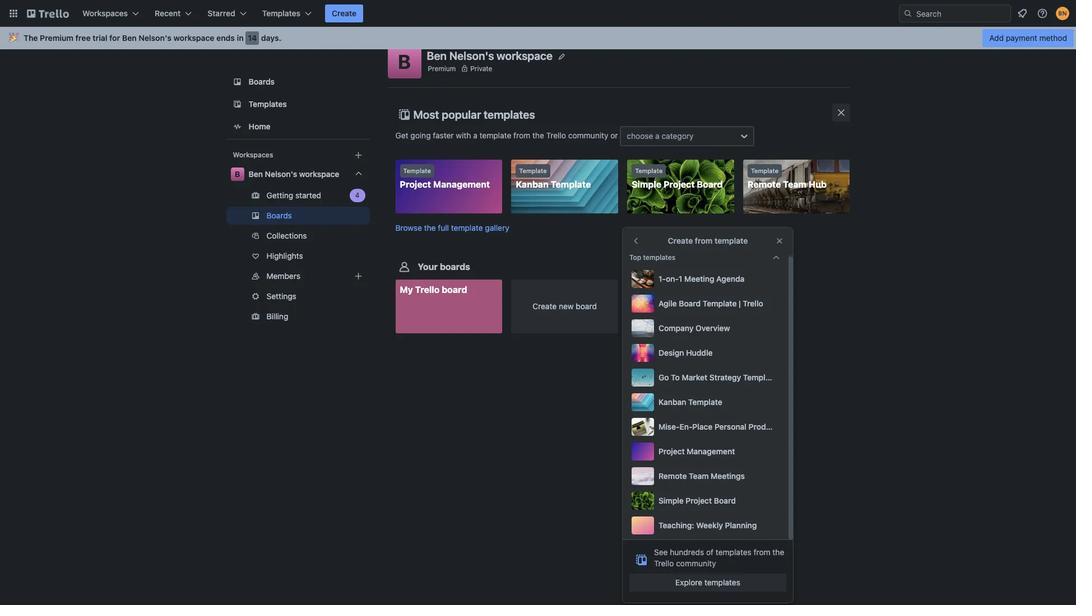 Task type: locate. For each thing, give the bounding box(es) containing it.
0 horizontal spatial team
[[689, 471, 709, 481]]

payment
[[1006, 33, 1038, 43]]

0 vertical spatial simple
[[632, 179, 662, 189]]

templates
[[484, 108, 535, 121], [643, 253, 676, 262], [716, 548, 752, 557], [705, 578, 741, 588]]

boards right board icon
[[249, 77, 275, 86]]

workspaces button
[[76, 4, 146, 22]]

1 vertical spatial kanban
[[659, 397, 686, 407]]

explore templates
[[676, 578, 741, 588]]

0 horizontal spatial workspaces
[[82, 8, 128, 18]]

1 boards link from the top
[[226, 72, 370, 92]]

premium right b button
[[428, 64, 456, 73]]

0 vertical spatial templates
[[262, 8, 301, 18]]

community down hundreds
[[676, 559, 716, 568]]

remote inside button
[[659, 471, 687, 481]]

remote left hub
[[748, 179, 781, 189]]

my trello board link
[[396, 280, 502, 334]]

workspaces
[[82, 8, 128, 18], [233, 151, 273, 159]]

1 horizontal spatial a
[[655, 131, 660, 141]]

team inside button
[[689, 471, 709, 481]]

0 horizontal spatial b
[[235, 169, 240, 179]]

remote inside template remote team hub
[[748, 179, 781, 189]]

2 vertical spatial ben
[[249, 169, 263, 179]]

ends
[[216, 33, 235, 43]]

workspace
[[174, 33, 214, 43], [497, 49, 553, 62], [299, 169, 339, 179]]

on-
[[666, 274, 679, 284]]

1 vertical spatial remote
[[659, 471, 687, 481]]

board right the new
[[576, 302, 597, 311]]

trello right my
[[415, 285, 440, 295]]

2 horizontal spatial workspace
[[497, 49, 553, 62]]

home
[[249, 122, 271, 131]]

0 horizontal spatial workspace
[[174, 33, 214, 43]]

templates right of at the right of the page
[[716, 548, 752, 557]]

0 vertical spatial premium
[[40, 33, 73, 43]]

boards for 1st boards link from the bottom of the page
[[267, 211, 292, 220]]

2 horizontal spatial from
[[754, 548, 771, 557]]

project down remote team meetings at the bottom
[[686, 496, 712, 506]]

premium down back to home image
[[40, 33, 73, 43]]

home image
[[231, 120, 244, 133]]

see hundreds of templates from the trello community
[[654, 548, 784, 568]]

0 vertical spatial community
[[568, 130, 608, 140]]

my trello board
[[400, 285, 467, 295]]

boards link up templates link
[[226, 72, 370, 92]]

home link
[[226, 117, 370, 137]]

project inside template project management
[[400, 179, 431, 189]]

kanban down to
[[659, 397, 686, 407]]

project down mise-
[[659, 447, 685, 456]]

teaching:
[[659, 521, 694, 530]]

2 vertical spatial the
[[773, 548, 784, 557]]

starred
[[208, 8, 235, 18]]

from down planning
[[754, 548, 771, 557]]

1 horizontal spatial board
[[576, 302, 597, 311]]

2 horizontal spatial nelson's
[[449, 49, 494, 62]]

1 horizontal spatial nelson's
[[265, 169, 297, 179]]

hundreds
[[670, 548, 704, 557]]

workspace up "started"
[[299, 169, 339, 179]]

board down boards
[[442, 285, 467, 295]]

kanban template
[[659, 397, 722, 407]]

template inside template simple project board
[[635, 167, 663, 174]]

project down category
[[664, 179, 695, 189]]

1 vertical spatial premium
[[428, 64, 456, 73]]

settings
[[267, 292, 296, 301]]

1 horizontal spatial ben nelson's workspace
[[427, 49, 553, 62]]

0 vertical spatial boards
[[249, 77, 275, 86]]

0 vertical spatial create
[[332, 8, 357, 18]]

management up remote team meetings button at right
[[687, 447, 735, 456]]

management up browse the full template gallery on the left top
[[433, 179, 490, 189]]

1 vertical spatial simple
[[659, 496, 684, 506]]

0 vertical spatial management
[[433, 179, 490, 189]]

1 horizontal spatial management
[[687, 447, 735, 456]]

remote team meetings button
[[630, 465, 782, 488]]

a
[[473, 130, 478, 140], [655, 131, 660, 141]]

banner
[[0, 27, 1076, 49]]

boards link up collections 'link' at the left of page
[[226, 207, 370, 225]]

0 horizontal spatial management
[[433, 179, 490, 189]]

2 vertical spatial template
[[715, 236, 748, 246]]

1-on-1 meeting agenda button
[[630, 268, 782, 290]]

0 horizontal spatial the
[[424, 223, 436, 233]]

template
[[480, 130, 511, 140], [451, 223, 483, 233], [715, 236, 748, 246]]

boards for 1st boards link from the top
[[249, 77, 275, 86]]

nelson's up getting
[[265, 169, 297, 179]]

0 vertical spatial workspaces
[[82, 8, 128, 18]]

market
[[682, 373, 708, 382]]

1 vertical spatial board
[[576, 302, 597, 311]]

1 horizontal spatial create
[[533, 302, 557, 311]]

templates up days.
[[262, 8, 301, 18]]

nelson's inside banner
[[139, 33, 172, 43]]

1 vertical spatial boards link
[[226, 207, 370, 225]]

workspaces down home
[[233, 151, 273, 159]]

from
[[514, 130, 530, 140], [695, 236, 713, 246], [754, 548, 771, 557]]

2 horizontal spatial the
[[773, 548, 784, 557]]

0 vertical spatial remote
[[748, 179, 781, 189]]

days.
[[261, 33, 281, 43]]

strategy
[[710, 373, 741, 382]]

board for create new board
[[576, 302, 597, 311]]

template down most popular templates
[[480, 130, 511, 140]]

workspaces up trial
[[82, 8, 128, 18]]

trello inside "link"
[[415, 285, 440, 295]]

board inside "link"
[[442, 285, 467, 295]]

0 horizontal spatial community
[[568, 130, 608, 140]]

1 vertical spatial from
[[695, 236, 713, 246]]

weekly
[[696, 521, 723, 530]]

collections link
[[226, 227, 370, 245]]

workspace down primary element
[[497, 49, 553, 62]]

board for my trello board
[[442, 285, 467, 295]]

1 horizontal spatial ben
[[249, 169, 263, 179]]

create for create
[[332, 8, 357, 18]]

0 vertical spatial b
[[398, 50, 411, 73]]

0 horizontal spatial board
[[442, 285, 467, 295]]

remote team meetings
[[659, 471, 745, 481]]

0 vertical spatial workspace
[[174, 33, 214, 43]]

1 vertical spatial team
[[689, 471, 709, 481]]

1 vertical spatial ben
[[427, 49, 447, 62]]

0 vertical spatial ben nelson's workspace
[[427, 49, 553, 62]]

team up simple project board
[[689, 471, 709, 481]]

team
[[783, 179, 807, 189], [689, 471, 709, 481]]

team left hub
[[783, 179, 807, 189]]

2 vertical spatial nelson's
[[265, 169, 297, 179]]

ben right b button
[[427, 49, 447, 62]]

template up agenda
[[715, 236, 748, 246]]

1 horizontal spatial b
[[398, 50, 411, 73]]

create for create new board
[[533, 302, 557, 311]]

from inside see hundreds of templates from the trello community
[[754, 548, 771, 557]]

0 vertical spatial board
[[697, 179, 723, 189]]

menu
[[630, 268, 823, 537]]

simple up teaching:
[[659, 496, 684, 506]]

template right full
[[451, 223, 483, 233]]

template inside template remote team hub
[[751, 167, 779, 174]]

simple down "choose"
[[632, 179, 662, 189]]

|
[[739, 299, 741, 308]]

create inside create button
[[332, 8, 357, 18]]

starred button
[[201, 4, 253, 22]]

faster
[[433, 130, 454, 140]]

board
[[442, 285, 467, 295], [576, 302, 597, 311]]

0 horizontal spatial premium
[[40, 33, 73, 43]]

0 horizontal spatial create
[[332, 8, 357, 18]]

community left or
[[568, 130, 608, 140]]

1 vertical spatial board
[[679, 299, 701, 308]]

1 vertical spatial boards
[[267, 211, 292, 220]]

0 vertical spatial ben
[[122, 33, 137, 43]]

explore
[[676, 578, 703, 588]]

nelson's down recent
[[139, 33, 172, 43]]

ben down home
[[249, 169, 263, 179]]

confetti image
[[9, 33, 19, 43]]

ben nelson's workspace up getting started
[[249, 169, 339, 179]]

b inside button
[[398, 50, 411, 73]]

1 vertical spatial workspaces
[[233, 151, 273, 159]]

1 horizontal spatial remote
[[748, 179, 781, 189]]

1 vertical spatial template
[[451, 223, 483, 233]]

trello inside see hundreds of templates from the trello community
[[654, 559, 674, 568]]

members link
[[226, 267, 370, 285]]

template simple project board
[[632, 167, 723, 189]]

team inside template remote team hub
[[783, 179, 807, 189]]

ben right for
[[122, 33, 137, 43]]

a right with
[[473, 130, 478, 140]]

2 vertical spatial create
[[533, 302, 557, 311]]

1 horizontal spatial workspace
[[299, 169, 339, 179]]

or
[[611, 130, 618, 140]]

collections
[[267, 231, 307, 241]]

ben nelson's workspace up private
[[427, 49, 553, 62]]

0 vertical spatial board
[[442, 285, 467, 295]]

b button
[[388, 45, 421, 78]]

1 vertical spatial workspace
[[497, 49, 553, 62]]

the inside see hundreds of templates from the trello community
[[773, 548, 784, 557]]

1 horizontal spatial kanban
[[659, 397, 686, 407]]

2 vertical spatial from
[[754, 548, 771, 557]]

nelson's up private
[[449, 49, 494, 62]]

0 horizontal spatial nelson's
[[139, 33, 172, 43]]

create
[[332, 8, 357, 18], [668, 236, 693, 246], [533, 302, 557, 311]]

getting
[[267, 191, 293, 200]]

workspace left ends
[[174, 33, 214, 43]]

started
[[295, 191, 321, 200]]

project up browse
[[400, 179, 431, 189]]

create a workspace image
[[352, 149, 365, 162]]

going
[[411, 130, 431, 140]]

agile
[[659, 299, 677, 308]]

simple project board button
[[630, 490, 782, 512]]

template remote team hub
[[748, 167, 827, 189]]

kanban down get going faster with a template from the trello community or
[[516, 179, 549, 189]]

collapse image
[[772, 253, 781, 262]]

return to previous screen image
[[632, 237, 641, 246]]

from up 1-on-1 meeting agenda at the right top
[[695, 236, 713, 246]]

the
[[533, 130, 544, 140], [424, 223, 436, 233], [773, 548, 784, 557]]

from down most popular templates
[[514, 130, 530, 140]]

templates up home
[[249, 99, 287, 109]]

0 horizontal spatial ben nelson's workspace
[[249, 169, 339, 179]]

back to home image
[[27, 4, 69, 22]]

most popular templates
[[413, 108, 535, 121]]

choose
[[627, 131, 653, 141]]

template board image
[[231, 98, 244, 111]]

1 horizontal spatial community
[[676, 559, 716, 568]]

templates down see hundreds of templates from the trello community
[[705, 578, 741, 588]]

switch to… image
[[8, 8, 19, 19]]

1 vertical spatial create
[[668, 236, 693, 246]]

community inside see hundreds of templates from the trello community
[[676, 559, 716, 568]]

1 vertical spatial management
[[687, 447, 735, 456]]

1 horizontal spatial the
[[533, 130, 544, 140]]

primary element
[[0, 0, 1076, 27]]

en-
[[680, 422, 693, 432]]

a right "choose"
[[655, 131, 660, 141]]

0 vertical spatial boards link
[[226, 72, 370, 92]]

1 vertical spatial b
[[235, 169, 240, 179]]

management
[[433, 179, 490, 189], [687, 447, 735, 456]]

open information menu image
[[1037, 8, 1048, 19]]

🎉
[[9, 33, 19, 43]]

2 horizontal spatial create
[[668, 236, 693, 246]]

mise-en-place personal productivity system
[[659, 422, 823, 432]]

0 horizontal spatial kanban
[[516, 179, 549, 189]]

kanban
[[516, 179, 549, 189], [659, 397, 686, 407]]

boards
[[249, 77, 275, 86], [267, 211, 292, 220]]

0 vertical spatial team
[[783, 179, 807, 189]]

trello down 'see'
[[654, 559, 674, 568]]

browse
[[396, 223, 422, 233]]

0 horizontal spatial remote
[[659, 471, 687, 481]]

boards down getting
[[267, 211, 292, 220]]

add image
[[352, 270, 365, 283]]

0 vertical spatial nelson's
[[139, 33, 172, 43]]

highlights
[[267, 251, 303, 261]]

trello right '|'
[[743, 299, 763, 308]]

b
[[398, 50, 411, 73], [235, 169, 240, 179]]

premium
[[40, 33, 73, 43], [428, 64, 456, 73]]

nelson's
[[139, 33, 172, 43], [449, 49, 494, 62], [265, 169, 297, 179]]

1 vertical spatial ben nelson's workspace
[[249, 169, 339, 179]]

remote down project management
[[659, 471, 687, 481]]

0 horizontal spatial from
[[514, 130, 530, 140]]

template
[[403, 167, 431, 174], [519, 167, 547, 174], [635, 167, 663, 174], [751, 167, 779, 174], [551, 179, 591, 189], [703, 299, 737, 308], [743, 373, 777, 382], [689, 397, 722, 407]]

1 horizontal spatial team
[[783, 179, 807, 189]]

1 vertical spatial community
[[676, 559, 716, 568]]

0 vertical spatial kanban
[[516, 179, 549, 189]]



Task type: describe. For each thing, give the bounding box(es) containing it.
1 horizontal spatial workspaces
[[233, 151, 273, 159]]

project management button
[[630, 441, 782, 463]]

agile board template | trello button
[[630, 293, 782, 315]]

boards
[[440, 262, 470, 272]]

your
[[418, 262, 438, 272]]

most
[[413, 108, 439, 121]]

personal
[[715, 422, 747, 432]]

to
[[671, 373, 680, 382]]

in
[[237, 33, 244, 43]]

agile board template | trello
[[659, 299, 763, 308]]

2 horizontal spatial ben
[[427, 49, 447, 62]]

0 horizontal spatial ben
[[122, 33, 137, 43]]

kanban template button
[[630, 391, 782, 414]]

templates inside explore templates link
[[705, 578, 741, 588]]

new
[[559, 302, 574, 311]]

full
[[438, 223, 449, 233]]

add payment method link
[[983, 29, 1074, 47]]

1 vertical spatial templates
[[249, 99, 287, 109]]

choose a category
[[627, 131, 694, 141]]

free
[[75, 33, 91, 43]]

get
[[396, 130, 408, 140]]

🎉 the premium free trial for ben nelson's workspace ends in 14 days.
[[9, 33, 281, 43]]

templates button
[[255, 4, 318, 22]]

teaching: weekly planning
[[659, 521, 757, 530]]

templates inside see hundreds of templates from the trello community
[[716, 548, 752, 557]]

templates inside popup button
[[262, 8, 301, 18]]

template inside template project management
[[403, 167, 431, 174]]

browse the full template gallery link
[[396, 223, 509, 233]]

members
[[267, 271, 300, 281]]

1-
[[659, 274, 666, 284]]

workspaces inside popup button
[[82, 8, 128, 18]]

1
[[679, 274, 683, 284]]

huddle
[[686, 348, 713, 358]]

top
[[630, 253, 641, 262]]

with
[[456, 130, 471, 140]]

my
[[400, 285, 413, 295]]

system
[[795, 422, 823, 432]]

overview
[[696, 323, 730, 333]]

2 vertical spatial workspace
[[299, 169, 339, 179]]

trello up template kanban template
[[546, 130, 566, 140]]

management inside button
[[687, 447, 735, 456]]

project inside button
[[659, 447, 685, 456]]

company overview button
[[630, 317, 782, 340]]

simple inside template simple project board
[[632, 179, 662, 189]]

private
[[470, 64, 492, 73]]

company
[[659, 323, 694, 333]]

your boards
[[418, 262, 470, 272]]

see
[[654, 548, 668, 557]]

0 notifications image
[[1016, 7, 1029, 20]]

meeting
[[685, 274, 715, 284]]

go to market strategy template
[[659, 373, 777, 382]]

create new board
[[533, 302, 597, 311]]

billing link
[[226, 308, 370, 326]]

popular
[[442, 108, 481, 121]]

template project management
[[400, 167, 490, 189]]

trello inside button
[[743, 299, 763, 308]]

kanban inside template kanban template
[[516, 179, 549, 189]]

of
[[706, 548, 714, 557]]

browse the full template gallery
[[396, 223, 509, 233]]

1 horizontal spatial from
[[695, 236, 713, 246]]

design
[[659, 348, 684, 358]]

place
[[693, 422, 713, 432]]

add payment method
[[990, 33, 1067, 43]]

banner containing 🎉
[[0, 27, 1076, 49]]

teaching: weekly planning button
[[630, 515, 782, 537]]

planning
[[725, 521, 757, 530]]

management inside template project management
[[433, 179, 490, 189]]

simple inside button
[[659, 496, 684, 506]]

board inside template simple project board
[[697, 179, 723, 189]]

0 vertical spatial from
[[514, 130, 530, 140]]

create for create from template
[[668, 236, 693, 246]]

recent button
[[148, 4, 199, 22]]

top templates
[[630, 253, 676, 262]]

category
[[662, 131, 694, 141]]

1-on-1 meeting agenda
[[659, 274, 745, 284]]

14
[[248, 33, 257, 43]]

menu containing 1-on-1 meeting agenda
[[630, 268, 823, 537]]

project inside button
[[686, 496, 712, 506]]

1 vertical spatial the
[[424, 223, 436, 233]]

0 horizontal spatial a
[[473, 130, 478, 140]]

mise-
[[659, 422, 680, 432]]

recent
[[155, 8, 181, 18]]

productivity
[[749, 422, 793, 432]]

template kanban template
[[516, 167, 591, 189]]

2 vertical spatial board
[[714, 496, 736, 506]]

simple project board
[[659, 496, 736, 506]]

2 boards link from the top
[[226, 207, 370, 225]]

1 vertical spatial nelson's
[[449, 49, 494, 62]]

explore templates link
[[630, 574, 787, 592]]

board image
[[231, 75, 244, 89]]

design huddle
[[659, 348, 713, 358]]

company overview
[[659, 323, 730, 333]]

settings link
[[226, 288, 370, 306]]

trial
[[93, 33, 107, 43]]

create from template
[[668, 236, 748, 246]]

templates up "1-"
[[643, 253, 676, 262]]

templates link
[[226, 94, 370, 114]]

go
[[659, 373, 669, 382]]

0 vertical spatial template
[[480, 130, 511, 140]]

ben nelson (bennelson96) image
[[1056, 7, 1070, 20]]

templates up get going faster with a template from the trello community or
[[484, 108, 535, 121]]

hub
[[809, 179, 827, 189]]

get going faster with a template from the trello community or
[[396, 130, 620, 140]]

0 vertical spatial the
[[533, 130, 544, 140]]

gallery
[[485, 223, 509, 233]]

getting started
[[267, 191, 321, 200]]

design huddle button
[[630, 342, 782, 364]]

add
[[990, 33, 1004, 43]]

close popover image
[[775, 237, 784, 246]]

billing
[[267, 312, 288, 321]]

1 horizontal spatial premium
[[428, 64, 456, 73]]

project inside template simple project board
[[664, 179, 695, 189]]

meetings
[[711, 471, 745, 481]]

Search field
[[913, 5, 1011, 22]]

search image
[[904, 9, 913, 18]]

agenda
[[717, 274, 745, 284]]

for
[[109, 33, 120, 43]]

kanban inside button
[[659, 397, 686, 407]]

project management
[[659, 447, 735, 456]]



Task type: vqa. For each thing, say whether or not it's contained in the screenshot.
top "Board"
yes



